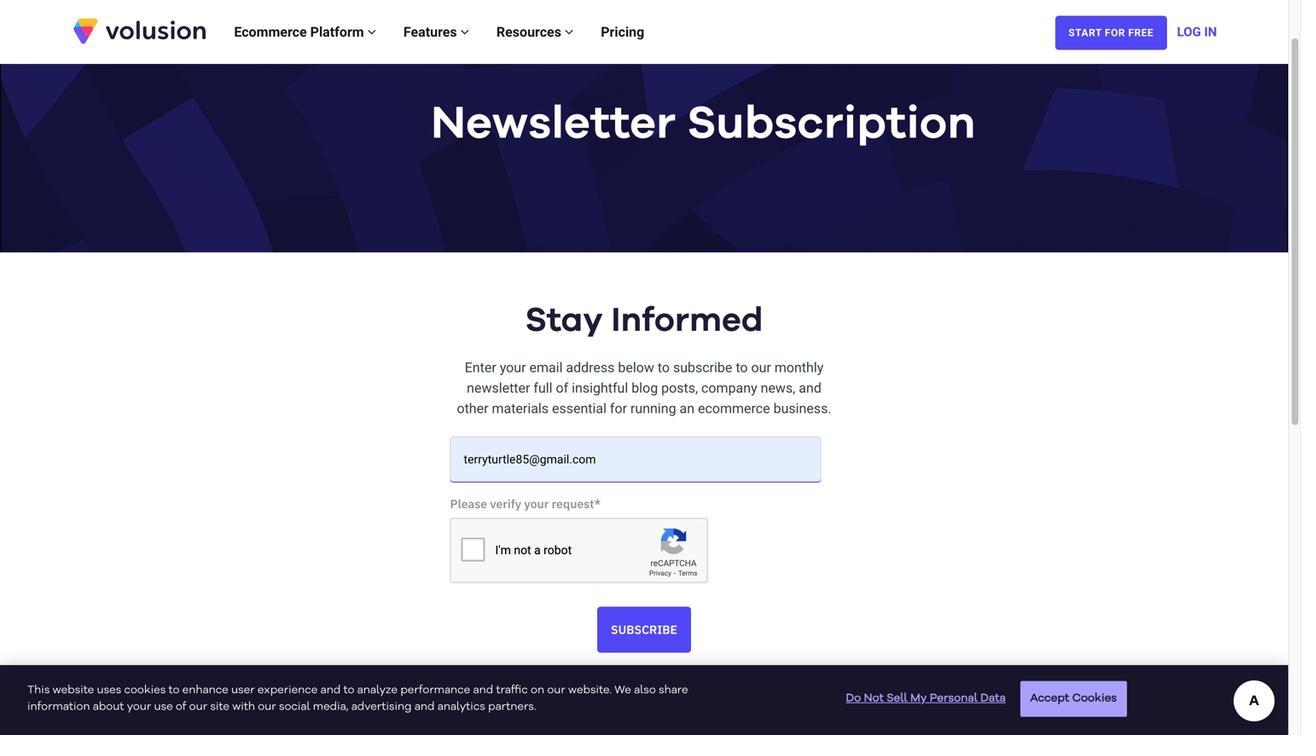 Task type: vqa. For each thing, say whether or not it's contained in the screenshot.
the reflect
no



Task type: describe. For each thing, give the bounding box(es) containing it.
verify
[[490, 497, 522, 512]]

full
[[534, 381, 553, 397]]

of inside the enter your email address below to subscribe to our monthly newsletter full of insightful blog posts, company news, and other materials essential for running an ecommerce business.
[[556, 381, 569, 397]]

media,
[[313, 702, 349, 713]]

your inside this website uses cookies to enhance user experience and to analyze performance and traffic on our website. we also share information about your use of our site with our social media, advertising and analytics partners.
[[127, 702, 151, 713]]

essential
[[552, 401, 607, 417]]

ecommerce
[[234, 24, 307, 40]]

cookies
[[1073, 694, 1118, 705]]

angle down image for resources
[[565, 25, 574, 39]]

partners.
[[488, 702, 537, 713]]

request*
[[552, 497, 601, 512]]

enter your email address below to subscribe to our monthly newsletter full of insightful blog posts, company news, and other materials essential for running an ecommerce business.
[[457, 360, 832, 417]]

business.
[[774, 401, 832, 417]]

subscribe button
[[598, 608, 692, 654]]

share
[[659, 686, 689, 697]]

log in link
[[1178, 6, 1218, 58]]

privacy policy link
[[629, 660, 721, 688]]

pricing
[[601, 24, 645, 40]]

email
[[530, 360, 563, 376]]

view
[[568, 674, 599, 688]]

our right the with in the left bottom of the page
[[258, 702, 276, 713]]

company
[[702, 381, 758, 397]]

ecommerce
[[698, 401, 771, 417]]

stay informed
[[525, 304, 764, 338]]

enter
[[465, 360, 497, 376]]

start
[[1069, 27, 1103, 39]]

personal
[[930, 694, 978, 705]]

an
[[680, 401, 695, 417]]

posts,
[[662, 381, 698, 397]]

traffic
[[496, 686, 528, 697]]

blog
[[632, 381, 658, 397]]

accept cookies
[[1031, 694, 1118, 705]]

on
[[531, 686, 545, 697]]

log in
[[1178, 24, 1218, 39]]

accept cookies button
[[1021, 682, 1128, 717]]

use
[[154, 702, 173, 713]]

information
[[27, 702, 90, 713]]

my
[[911, 694, 928, 705]]

ecommerce platform
[[234, 24, 368, 40]]

and up media, at the bottom
[[321, 686, 341, 697]]

subscribe
[[611, 622, 678, 638]]

1 vertical spatial your
[[525, 497, 549, 512]]

and inside the enter your email address below to subscribe to our monthly newsletter full of insightful blog posts, company news, and other materials essential for running an ecommerce business.
[[799, 381, 822, 397]]

our inside the enter your email address below to subscribe to our monthly newsletter full of insightful blog posts, company news, and other materials essential for running an ecommerce business.
[[752, 360, 772, 376]]

also
[[634, 686, 656, 697]]

your inside the enter your email address below to subscribe to our monthly newsletter full of insightful blog posts, company news, and other materials essential for running an ecommerce business.
[[500, 360, 526, 376]]

site
[[210, 702, 230, 713]]

uses
[[97, 686, 121, 697]]

resources link
[[483, 6, 588, 58]]

our right the view
[[603, 674, 625, 688]]

of inside this website uses cookies to enhance user experience and to analyze performance and traffic on our website. we also share information about your use of our site with our social media, advertising and analytics partners.
[[176, 702, 186, 713]]

this
[[27, 686, 50, 697]]

in
[[1205, 24, 1218, 39]]

sell
[[887, 694, 908, 705]]

we
[[615, 686, 632, 697]]

informed
[[612, 304, 764, 338]]

with
[[232, 702, 255, 713]]

privacy alert dialog
[[0, 666, 1289, 736]]

and down performance
[[415, 702, 435, 713]]

other
[[457, 401, 489, 417]]

monthly
[[775, 360, 824, 376]]

platform
[[310, 24, 364, 40]]

our right on
[[548, 686, 566, 697]]

privacy
[[629, 674, 677, 688]]

running
[[631, 401, 677, 417]]

analytics
[[438, 702, 486, 713]]

features
[[404, 24, 461, 40]]

performance
[[401, 686, 471, 697]]

social
[[279, 702, 310, 713]]

insightful
[[572, 381, 629, 397]]

website.
[[569, 686, 612, 697]]

do not sell my personal data button
[[847, 683, 1006, 717]]

for
[[1106, 27, 1126, 39]]



Task type: locate. For each thing, give the bounding box(es) containing it.
policy
[[681, 674, 721, 688]]

2 vertical spatial your
[[127, 702, 151, 713]]

our
[[752, 360, 772, 376], [603, 674, 625, 688], [548, 686, 566, 697], [189, 702, 208, 713], [258, 702, 276, 713]]

to up media, at the bottom
[[344, 686, 355, 697]]

volusion logo image
[[71, 17, 208, 45]]

data
[[981, 694, 1006, 705]]

our up 'news,' at the bottom of the page
[[752, 360, 772, 376]]

materials
[[492, 401, 549, 417]]

analyze
[[357, 686, 398, 697]]

start for free link
[[1056, 16, 1168, 50]]

resources
[[497, 24, 565, 40]]

None text field
[[450, 437, 822, 483]]

and up analytics on the bottom left
[[473, 686, 494, 697]]

view our privacy policy
[[568, 674, 721, 688]]

angle down image left resources
[[461, 25, 470, 39]]

newsletter
[[467, 381, 531, 397]]

this website uses cookies to enhance user experience and to analyze performance and traffic on our website. we also share information about your use of our site with our social media, advertising and analytics partners.
[[27, 686, 689, 713]]

to
[[658, 360, 670, 376], [736, 360, 748, 376], [169, 686, 180, 697], [344, 686, 355, 697]]

our down enhance
[[189, 702, 208, 713]]

1 horizontal spatial angle down image
[[461, 25, 470, 39]]

angle down image inside the "features" link
[[461, 25, 470, 39]]

free
[[1129, 27, 1154, 39]]

user
[[231, 686, 255, 697]]

subscribe
[[674, 360, 733, 376]]

please
[[450, 497, 488, 512]]

0 vertical spatial your
[[500, 360, 526, 376]]

to up use
[[169, 686, 180, 697]]

of right full
[[556, 381, 569, 397]]

and up business.
[[799, 381, 822, 397]]

not
[[865, 694, 884, 705]]

news,
[[761, 381, 796, 397]]

website
[[53, 686, 94, 697]]

of right use
[[176, 702, 186, 713]]

to up company
[[736, 360, 748, 376]]

your down cookies
[[127, 702, 151, 713]]

do
[[847, 694, 862, 705]]

2 horizontal spatial angle down image
[[565, 25, 574, 39]]

stay
[[525, 304, 603, 338]]

1 vertical spatial of
[[176, 702, 186, 713]]

your right 'verify' in the left bottom of the page
[[525, 497, 549, 512]]

cookies
[[124, 686, 166, 697]]

angle down image right platform
[[368, 25, 376, 39]]

for
[[610, 401, 628, 417]]

start for free
[[1069, 27, 1154, 39]]

enhance
[[182, 686, 229, 697]]

do not sell my personal data
[[847, 694, 1006, 705]]

address
[[566, 360, 615, 376]]

and
[[799, 381, 822, 397], [321, 686, 341, 697], [473, 686, 494, 697], [415, 702, 435, 713]]

newsletter subscription
[[431, 101, 976, 147]]

angle down image inside 'ecommerce platform' link
[[368, 25, 376, 39]]

angle down image inside resources link
[[565, 25, 574, 39]]

angle down image for ecommerce platform
[[368, 25, 376, 39]]

1 angle down image from the left
[[368, 25, 376, 39]]

your up newsletter
[[500, 360, 526, 376]]

pricing link
[[588, 6, 658, 58]]

ecommerce platform link
[[221, 6, 390, 58]]

log
[[1178, 24, 1202, 39]]

accept
[[1031, 694, 1070, 705]]

features link
[[390, 6, 483, 58]]

1 horizontal spatial of
[[556, 381, 569, 397]]

to up posts,
[[658, 360, 670, 376]]

0 horizontal spatial of
[[176, 702, 186, 713]]

angle down image
[[368, 25, 376, 39], [461, 25, 470, 39], [565, 25, 574, 39]]

angle down image left pricing
[[565, 25, 574, 39]]

0 horizontal spatial angle down image
[[368, 25, 376, 39]]

please verify your request*
[[450, 497, 601, 512]]

3 angle down image from the left
[[565, 25, 574, 39]]

experience
[[258, 686, 318, 697]]

advertising
[[351, 702, 412, 713]]

of
[[556, 381, 569, 397], [176, 702, 186, 713]]

your
[[500, 360, 526, 376], [525, 497, 549, 512], [127, 702, 151, 713]]

about
[[93, 702, 124, 713]]

angle down image for features
[[461, 25, 470, 39]]

below
[[618, 360, 655, 376]]

0 vertical spatial of
[[556, 381, 569, 397]]

2 angle down image from the left
[[461, 25, 470, 39]]



